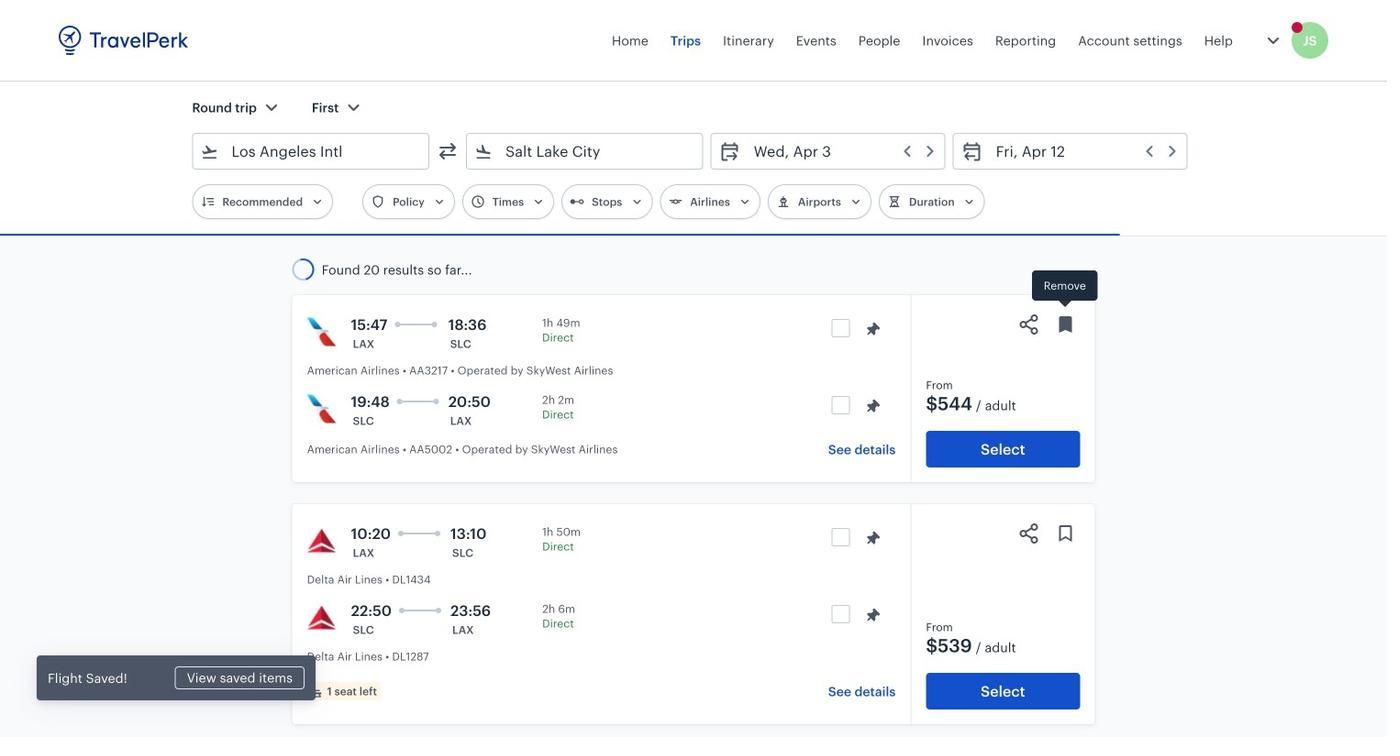 Task type: locate. For each thing, give the bounding box(es) containing it.
american airlines image
[[307, 317, 336, 347]]

To search field
[[493, 137, 679, 166]]

1 vertical spatial delta air lines image
[[307, 604, 336, 633]]

delta air lines image
[[307, 527, 336, 556], [307, 604, 336, 633]]

tooltip
[[1032, 271, 1098, 310]]

1 delta air lines image from the top
[[307, 527, 336, 556]]

2 delta air lines image from the top
[[307, 604, 336, 633]]

0 vertical spatial delta air lines image
[[307, 527, 336, 556]]



Task type: vqa. For each thing, say whether or not it's contained in the screenshot.
Depart field
yes



Task type: describe. For each thing, give the bounding box(es) containing it.
Depart field
[[741, 137, 937, 166]]

american airlines image
[[307, 395, 336, 424]]

From search field
[[219, 137, 405, 166]]

Return field
[[983, 137, 1180, 166]]



